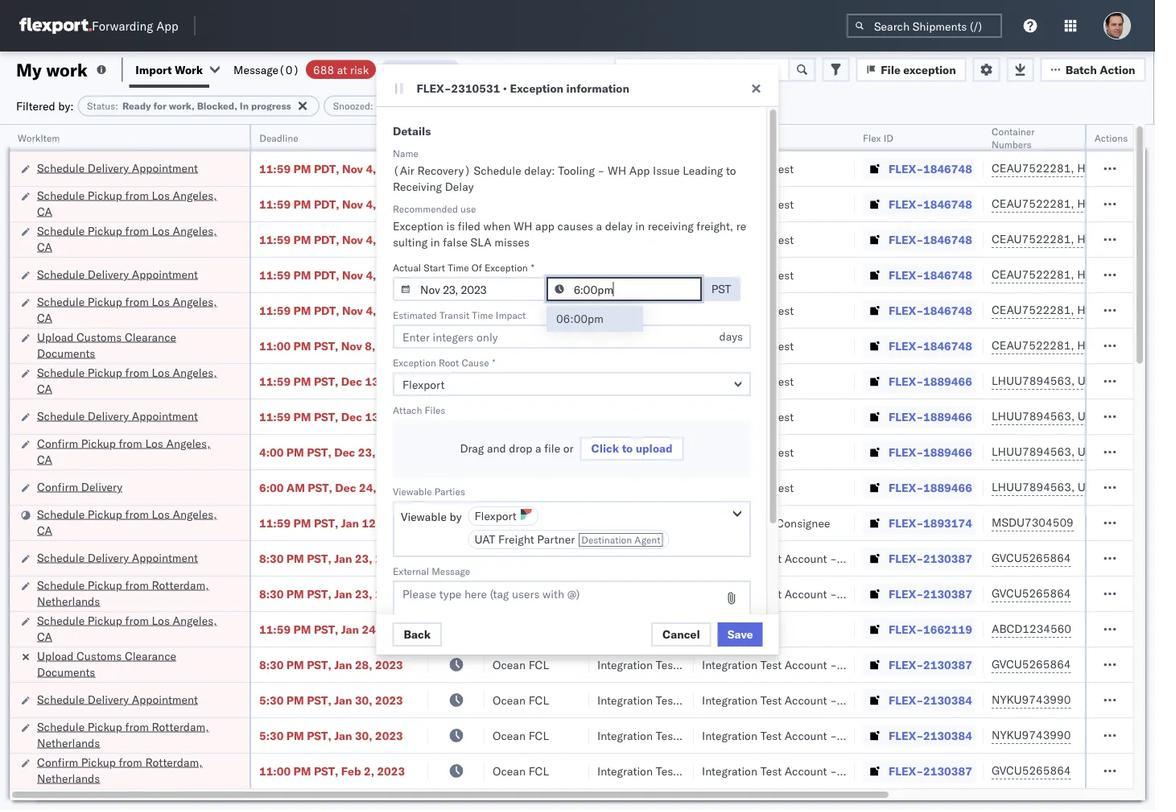 Task type: locate. For each thing, give the bounding box(es) containing it.
1 vertical spatial time
[[472, 309, 493, 321]]

upload customs clearance documents inside button
[[37, 330, 176, 360]]

2022 down receiving
[[379, 197, 407, 211]]

2 schedule delivery appointment from the top
[[37, 267, 198, 281]]

recommended
[[393, 203, 458, 215]]

1 : from the left
[[115, 100, 118, 112]]

time
[[448, 261, 469, 273], [472, 309, 493, 321]]

abcdefg7
[[1097, 374, 1156, 388], [1097, 410, 1156, 424], [1097, 445, 1156, 459], [1097, 480, 1156, 495]]

confirm inside confirm pickup from los angeles, ca
[[37, 436, 78, 450]]

schedule delivery appointment down confirm delivery button
[[37, 551, 198, 565]]

delivery down workitem button
[[88, 161, 129, 175]]

1 vertical spatial 5:30
[[259, 729, 284, 743]]

15 ocean fcl from the top
[[493, 729, 549, 743]]

8:30 pm pst, jan 23, 2023 up 11:59 pm pst, jan 24, 2023
[[259, 587, 403, 601]]

consignee right demo
[[676, 516, 730, 530]]

0 horizontal spatial wh
[[514, 219, 532, 233]]

confirm inside confirm pickup from rotterdam, netherlands
[[37, 755, 78, 769]]

11:59 for 6th schedule pickup from los angeles, ca button from the bottom
[[259, 197, 291, 211]]

flex-2130384 button
[[863, 689, 976, 712], [863, 689, 976, 712], [863, 724, 976, 747], [863, 724, 976, 747]]

2022 for confirm pickup from los angeles, ca button
[[379, 445, 407, 459]]

ca for 3rd schedule pickup from los angeles, ca link from the bottom of the page
[[37, 381, 52, 395]]

delivery up confirm pickup from los angeles, ca
[[88, 409, 129, 423]]

11:59 pm pdt, nov 4, 2022 for fifth schedule pickup from los angeles, ca button from the bottom
[[259, 232, 407, 246]]

1 vertical spatial message
[[431, 565, 470, 577]]

schedule delivery appointment button up confirm pickup from rotterdam, netherlands
[[37, 691, 198, 709]]

2022 for fourth schedule pickup from los angeles, ca button from the bottom of the page
[[379, 303, 407, 317]]

30, down 28,
[[355, 693, 373, 707]]

schedule delivery appointment button down confirm delivery button
[[37, 550, 198, 567]]

0 vertical spatial 30,
[[355, 693, 373, 707]]

angeles, inside confirm pickup from los angeles, ca
[[166, 436, 211, 450]]

5:30 pm pst, jan 30, 2023
[[259, 693, 403, 707], [259, 729, 403, 743]]

test12345
[[1097, 161, 1156, 176], [1097, 197, 1156, 211], [1097, 232, 1156, 246], [1097, 268, 1156, 282], [1097, 303, 1156, 317], [1097, 339, 1156, 353]]

dec up 6:00 am pst, dec 24, 2022
[[334, 445, 356, 459]]

1 vertical spatial schedule pickup from rotterdam, netherlands link
[[37, 719, 229, 751]]

1 8:30 pm pst, jan 23, 2023 from the top
[[259, 551, 403, 565]]

8:30 pm pst, jan 23, 2023 for schedule pickup from rotterdam, netherlands
[[259, 587, 403, 601]]

2 2130387 from the top
[[924, 587, 973, 601]]

zimu30483 for schedule delivery appointment
[[1097, 693, 1156, 707]]

13, for schedule delivery appointment
[[365, 410, 383, 424]]

resize handle column header
[[230, 125, 250, 810], [409, 125, 428, 810], [466, 125, 485, 810], [570, 125, 590, 810], [675, 125, 694, 810], [836, 125, 855, 810], [965, 125, 984, 810], [1070, 125, 1089, 810], [1115, 125, 1134, 810]]

1 schedule delivery appointment link from the top
[[37, 160, 198, 176]]

2022 for upload customs clearance documents button
[[378, 339, 406, 353]]

rotterdam,
[[152, 578, 209, 592], [152, 720, 209, 734], [145, 755, 203, 769]]

ca for fifth schedule pickup from los angeles, ca link from the top
[[37, 523, 52, 537]]

11:00 for 11:00 pm pst, nov 8, 2022
[[259, 339, 291, 353]]

1 vertical spatial schedule pickup from rotterdam, netherlands
[[37, 720, 209, 750]]

import
[[136, 62, 172, 77]]

1 vertical spatial 30,
[[355, 729, 373, 743]]

parties
[[434, 485, 465, 497]]

1 ca from the top
[[37, 204, 52, 218]]

2130387 for confirm pickup from rotterdam, netherlands
[[924, 764, 973, 778]]

delivery up upload customs clearance documents button
[[88, 267, 129, 281]]

5:30 pm pst, jan 30, 2023 for schedule delivery appointment
[[259, 693, 403, 707]]

0 vertical spatial upload customs clearance documents
[[37, 330, 176, 360]]

schedule delivery appointment link down workitem button
[[37, 160, 198, 176]]

23, up 11:59 pm pst, jan 24, 2023
[[355, 587, 373, 601]]

24, up 28,
[[362, 622, 380, 636]]

1 horizontal spatial *
[[531, 261, 534, 273]]

5:30 for schedule pickup from rotterdam, netherlands
[[259, 729, 284, 743]]

2022 down attach
[[379, 445, 407, 459]]

11 ocean fcl from the top
[[493, 551, 549, 565]]

2 upload customs clearance documents link from the top
[[37, 648, 229, 680]]

0 vertical spatial viewable
[[393, 485, 432, 497]]

2 vertical spatial rotterdam,
[[145, 755, 203, 769]]

schedule for 6th schedule pickup from los angeles, ca button from the bottom
[[37, 188, 85, 202]]

1 vertical spatial confirm
[[37, 480, 78, 494]]

5 karl from the top
[[840, 729, 861, 743]]

pm
[[294, 161, 311, 176], [294, 197, 311, 211], [294, 232, 311, 246], [294, 268, 311, 282], [294, 303, 311, 317], [294, 339, 311, 353], [294, 374, 311, 388], [294, 410, 311, 424], [287, 445, 304, 459], [294, 516, 311, 530], [287, 551, 304, 565], [287, 587, 304, 601], [294, 622, 311, 636], [287, 658, 304, 672], [287, 693, 304, 707], [287, 729, 304, 743], [294, 764, 311, 778]]

schedule for first 'schedule delivery appointment' button from the top
[[37, 161, 85, 175]]

4 karl from the top
[[840, 693, 861, 707]]

23, up 6:00 am pst, dec 24, 2022
[[358, 445, 376, 459]]

my
[[16, 58, 42, 81]]

8:30 pm pst, jan 23, 2023 for schedule delivery appointment
[[259, 551, 403, 565]]

schedule inside the name (air recovery) schedule delay: tooling - wh app issue leading to receiving delay
[[474, 164, 521, 178]]

click to upload
[[591, 441, 673, 455]]

schedule delivery appointment button down workitem button
[[37, 160, 198, 178]]

schedule delivery appointment for 8:30 pm pst, jan 23, 2023
[[37, 551, 198, 565]]

am
[[287, 480, 305, 495]]

wh right tooling
[[608, 164, 626, 178]]

0 horizontal spatial time
[[448, 261, 469, 273]]

11:59 for 6th schedule pickup from los angeles, ca button
[[259, 622, 291, 636]]

documents
[[37, 346, 95, 360], [37, 665, 95, 679]]

delivery for 11:59 pm pst, dec 13, 2022's 'schedule delivery appointment' button
[[88, 409, 129, 423]]

688
[[313, 62, 334, 77]]

viewable down viewable parties
[[401, 510, 447, 524]]

5 flex-1846748 from the top
[[889, 303, 973, 317]]

flex-2130384 for schedule pickup from rotterdam, netherlands
[[889, 729, 973, 743]]

0 vertical spatial flex-2130384
[[889, 693, 973, 707]]

of
[[471, 261, 482, 273]]

nov
[[342, 161, 363, 176], [342, 197, 363, 211], [342, 232, 363, 246], [342, 268, 363, 282], [342, 303, 363, 317], [341, 339, 362, 353]]

1 vertical spatial 8:30
[[259, 587, 284, 601]]

1 vertical spatial rotterdam,
[[152, 720, 209, 734]]

1 ocean fcl from the top
[[493, 161, 549, 176]]

flexport inside button
[[474, 509, 517, 523]]

deadline button
[[251, 128, 412, 144]]

3 abcdefg7 from the top
[[1097, 445, 1156, 459]]

2 vertical spatial confirm
[[37, 755, 78, 769]]

4 ocean fcl from the top
[[493, 303, 549, 317]]

bosch ocean test
[[598, 161, 690, 176], [702, 161, 794, 176], [702, 197, 794, 211], [598, 232, 690, 246], [702, 232, 794, 246], [598, 268, 690, 282], [702, 268, 794, 282], [598, 303, 690, 317], [702, 303, 794, 317], [598, 339, 690, 353], [702, 339, 794, 353], [598, 374, 690, 388], [702, 374, 794, 388], [598, 410, 690, 424], [702, 410, 794, 424], [598, 445, 690, 459], [702, 445, 794, 459], [598, 480, 690, 495], [702, 480, 794, 495]]

ocean fcl
[[493, 161, 549, 176], [493, 232, 549, 246], [493, 268, 549, 282], [493, 303, 549, 317], [493, 339, 549, 353], [493, 374, 549, 388], [493, 410, 549, 424], [493, 445, 549, 459], [493, 480, 549, 495], [493, 516, 549, 530], [493, 551, 549, 565], [493, 587, 549, 601], [493, 658, 549, 672], [493, 693, 549, 707], [493, 729, 549, 743], [493, 764, 549, 778]]

pst, up 4:00 pm pst, dec 23, 2022
[[314, 410, 339, 424]]

dec down 11:00 pm pst, nov 8, 2022
[[341, 374, 363, 388]]

schedule delivery appointment link up upload customs clearance documents button
[[37, 266, 198, 282]]

1889466 for schedule delivery appointment
[[924, 410, 973, 424]]

abcdefg7 for confirm pickup from los angeles, ca
[[1097, 445, 1156, 459]]

in
[[635, 219, 645, 233], [430, 235, 440, 249]]

0 vertical spatial 8:30 pm pst, jan 23, 2023
[[259, 551, 403, 565]]

schedule delivery appointment for 11:59 pm pst, dec 13, 2022
[[37, 409, 198, 423]]

1 horizontal spatial flexport
[[598, 516, 640, 530]]

2022 up actual
[[379, 232, 407, 246]]

0 vertical spatial zimu30483
[[1097, 693, 1156, 707]]

06:00pm list box
[[546, 306, 643, 332]]

in left false
[[430, 235, 440, 249]]

12 fcl from the top
[[529, 587, 549, 601]]

1 5:30 from the top
[[259, 693, 284, 707]]

drag and drop a file or
[[460, 441, 574, 455]]

0 vertical spatial 11:59 pm pst, dec 13, 2022
[[259, 374, 414, 388]]

attach files
[[393, 404, 445, 416]]

2310531
[[451, 81, 500, 95]]

2 8:30 from the top
[[259, 587, 284, 601]]

4 11:59 from the top
[[259, 268, 291, 282]]

pickup
[[88, 188, 122, 202], [88, 224, 122, 238], [88, 294, 122, 308], [88, 365, 122, 379], [81, 436, 116, 450], [88, 507, 122, 521], [88, 578, 122, 592], [88, 613, 122, 627], [88, 720, 122, 734], [81, 755, 116, 769]]

8:30 for schedule delivery appointment
[[259, 551, 284, 565]]

flexport for flexport
[[474, 509, 517, 523]]

appointment for 11:59 pm pst, dec 13, 2022
[[132, 409, 198, 423]]

in right the delay
[[635, 219, 645, 233]]

start
[[423, 261, 445, 273]]

0 horizontal spatial consignee
[[676, 516, 730, 530]]

integration test account - karl lagerfeld
[[702, 551, 912, 565], [702, 587, 912, 601], [702, 658, 912, 672], [702, 693, 912, 707], [702, 729, 912, 743], [702, 764, 912, 778]]

schedule delivery appointment button for 8:30 pm pst, jan 23, 2023
[[37, 550, 198, 567]]

exception up "sulting"
[[393, 219, 443, 233]]

1 4, from the top
[[366, 161, 377, 176]]

4 4, from the top
[[366, 268, 377, 282]]

0 vertical spatial documents
[[37, 346, 95, 360]]

maeu9408 for schedule delivery appointment
[[1097, 551, 1156, 565]]

0 vertical spatial clearance
[[125, 330, 176, 344]]

uetu5238478
[[1078, 374, 1156, 388], [1078, 409, 1156, 423], [1078, 445, 1156, 459], [1078, 480, 1156, 494]]

app left the "issue"
[[629, 164, 650, 178]]

1 vertical spatial in
[[430, 235, 440, 249]]

to right click
[[622, 441, 633, 455]]

1 vertical spatial 24,
[[362, 622, 380, 636]]

flexport for flexport demo consignee
[[598, 516, 640, 530]]

1 horizontal spatial in
[[635, 219, 645, 233]]

schedule delivery appointment
[[37, 161, 198, 175], [37, 267, 198, 281], [37, 409, 198, 423], [37, 551, 198, 565], [37, 692, 198, 706]]

delivery for 8:30 pm pst, jan 23, 2023's 'schedule delivery appointment' button
[[88, 551, 129, 565]]

11:59 pm pst, dec 13, 2022 up 4:00 pm pst, dec 23, 2022
[[259, 410, 414, 424]]

6 hlxu6269489 from the top
[[1078, 338, 1156, 352]]

2022 right 8,
[[378, 339, 406, 353]]

* down recommended use exception is filed when wh app causes a delay in receiving freight, re sulting in false sla misses
[[531, 261, 534, 273]]

clearance for second upload customs clearance documents link from the bottom of the page
[[125, 330, 176, 344]]

on
[[412, 62, 424, 77]]

4, left recommended
[[366, 197, 377, 211]]

* right cause
[[492, 356, 495, 368]]

5:30 pm pst, jan 30, 2023 down 8:30 pm pst, jan 28, 2023
[[259, 693, 403, 707]]

0 vertical spatial 11:00
[[259, 339, 291, 353]]

integration for schedule delivery appointment link associated with 5:30
[[702, 693, 758, 707]]

ca inside confirm pickup from los angeles, ca
[[37, 452, 52, 466]]

integration test account - karl lagerfeld for 8:30's schedule delivery appointment link
[[702, 551, 912, 565]]

1 horizontal spatial app
[[629, 164, 650, 178]]

dec for confirm pickup from los angeles, ca
[[334, 445, 356, 459]]

by:
[[58, 99, 74, 113]]

gvcu5265864 for confirm pickup from rotterdam, netherlands
[[992, 764, 1072, 778]]

a left the delay
[[596, 219, 602, 233]]

24, for 2022
[[359, 480, 377, 495]]

2 flex-1846748 from the top
[[889, 197, 973, 211]]

1 vertical spatial customs
[[77, 649, 122, 663]]

message right external
[[431, 565, 470, 577]]

to inside the name (air recovery) schedule delay: tooling - wh app issue leading to receiving delay
[[726, 164, 736, 178]]

2 vertical spatial 23,
[[355, 587, 373, 601]]

8:30 down 6:00
[[259, 551, 284, 565]]

6 integration from the top
[[702, 764, 758, 778]]

flex-1889466
[[889, 374, 973, 388], [889, 410, 973, 424], [889, 445, 973, 459], [889, 480, 973, 495]]

1 vertical spatial upload
[[37, 649, 74, 663]]

1 13, from the top
[[365, 374, 383, 388]]

freight,
[[697, 219, 733, 233]]

abcd1234560
[[992, 622, 1072, 636]]

customs inside button
[[77, 330, 122, 344]]

5 test12345 from the top
[[1097, 303, 1156, 317]]

pickup inside confirm pickup from los angeles, ca
[[81, 436, 116, 450]]

flex-1889466 for schedule pickup from los angeles, ca
[[889, 374, 973, 388]]

4, left "sulting"
[[366, 232, 377, 246]]

schedule for 4th schedule pickup from los angeles, ca button
[[37, 365, 85, 379]]

schedule delivery appointment link for 8:30
[[37, 550, 198, 566]]

2022 left files
[[386, 410, 414, 424]]

3 integration from the top
[[702, 658, 758, 672]]

1 schedule pickup from rotterdam, netherlands from the top
[[37, 578, 209, 608]]

wh inside recommended use exception is filed when wh app causes a delay in receiving freight, re sulting in false sla misses
[[514, 219, 532, 233]]

exception right '•'
[[510, 81, 564, 95]]

4 flex-2130387 from the top
[[889, 764, 973, 778]]

documents inside button
[[37, 346, 95, 360]]

4 1846748 from the top
[[924, 268, 973, 282]]

0 vertical spatial schedule pickup from rotterdam, netherlands
[[37, 578, 209, 608]]

0 vertical spatial schedule pickup from rotterdam, netherlands link
[[37, 577, 229, 609]]

5 schedule delivery appointment from the top
[[37, 692, 198, 706]]

8:30 for schedule pickup from rotterdam, netherlands
[[259, 587, 284, 601]]

schedule delivery appointment link for 11:59
[[37, 408, 198, 424]]

8 11:59 from the top
[[259, 516, 291, 530]]

to right leading
[[726, 164, 736, 178]]

2130384 for schedule pickup from rotterdam, netherlands
[[924, 729, 973, 743]]

id
[[884, 132, 894, 144]]

delivery down confirm pickup from los angeles, ca
[[81, 480, 123, 494]]

1 vertical spatial wh
[[514, 219, 532, 233]]

work,
[[169, 100, 195, 112]]

1 vertical spatial viewable
[[401, 510, 447, 524]]

schedule delivery appointment button up upload customs clearance documents button
[[37, 266, 198, 284]]

1 vertical spatial 13,
[[365, 410, 383, 424]]

zimu30483
[[1097, 693, 1156, 707], [1097, 729, 1156, 743]]

30, up 2, at the left of page
[[355, 729, 373, 743]]

0 vertical spatial rotterdam,
[[152, 578, 209, 592]]

name (air recovery) schedule delay: tooling - wh app issue leading to receiving delay
[[393, 147, 736, 194]]

2 vertical spatial netherlands
[[37, 771, 100, 785]]

2 5:30 from the top
[[259, 729, 284, 743]]

1 resize handle column header from the left
[[230, 125, 250, 810]]

ca for the confirm pickup from los angeles, ca link
[[37, 452, 52, 466]]

8:30 up 11:59 pm pst, jan 24, 2023
[[259, 587, 284, 601]]

schedule delivery appointment up upload customs clearance documents button
[[37, 267, 198, 281]]

0 vertical spatial 24,
[[359, 480, 377, 495]]

Flexport text field
[[393, 372, 751, 396]]

pst, right the am
[[308, 480, 333, 495]]

4 integration test account - karl lagerfeld from the top
[[702, 693, 912, 707]]

delivery up confirm pickup from rotterdam, netherlands
[[88, 692, 129, 706]]

6 flex-1846748 from the top
[[889, 339, 973, 353]]

5 appointment from the top
[[132, 692, 198, 706]]

1 vertical spatial a
[[535, 441, 541, 455]]

3 test12345 from the top
[[1097, 232, 1156, 246]]

rotterdam, inside confirm pickup from rotterdam, netherlands
[[145, 755, 203, 769]]

schedule for fourth schedule pickup from los angeles, ca button from the bottom of the page
[[37, 294, 85, 308]]

11:00 for 11:00 pm pst, feb 2, 2023
[[259, 764, 291, 778]]

1 vertical spatial upload customs clearance documents link
[[37, 648, 229, 680]]

1 vertical spatial documents
[[37, 665, 95, 679]]

13,
[[365, 374, 383, 388], [365, 410, 383, 424]]

: for snoozed
[[371, 100, 374, 112]]

5 lagerfeld from the top
[[864, 729, 912, 743]]

batch
[[1066, 62, 1098, 77]]

5:30 down 8:30 pm pst, jan 28, 2023
[[259, 693, 284, 707]]

1 horizontal spatial consignee
[[777, 516, 831, 530]]

5 11:59 from the top
[[259, 303, 291, 317]]

0 vertical spatial 23,
[[358, 445, 376, 459]]

flexport
[[474, 509, 517, 523], [598, 516, 640, 530]]

schedule pickup from rotterdam, netherlands button
[[37, 577, 229, 611], [37, 719, 229, 753]]

5:30 for schedule delivery appointment
[[259, 693, 284, 707]]

schedule delivery appointment for 5:30 pm pst, jan 30, 2023
[[37, 692, 198, 706]]

3 11:59 pm pdt, nov 4, 2022 from the top
[[259, 232, 407, 246]]

schedule delivery appointment button for 5:30 pm pst, jan 30, 2023
[[37, 691, 198, 709]]

a left file
[[535, 441, 541, 455]]

23, for los
[[358, 445, 376, 459]]

0 vertical spatial confirm
[[37, 436, 78, 450]]

integration
[[702, 551, 758, 565], [702, 587, 758, 601], [702, 658, 758, 672], [702, 693, 758, 707], [702, 729, 758, 743], [702, 764, 758, 778]]

3 flex-1889466 from the top
[[889, 445, 973, 459]]

8,
[[365, 339, 376, 353]]

flexport up uat
[[474, 509, 517, 523]]

use
[[460, 203, 476, 215]]

viewable up viewable by
[[393, 485, 432, 497]]

schedule delivery appointment link down confirm delivery button
[[37, 550, 198, 566]]

3 ceau7522281, hlxu6269489 from the top
[[992, 232, 1156, 246]]

jan up 28,
[[341, 622, 359, 636]]

24, for 2023
[[362, 622, 380, 636]]

0 vertical spatial app
[[156, 18, 179, 33]]

app inside forwarding app link
[[156, 18, 179, 33]]

1 vertical spatial upload customs clearance documents
[[37, 649, 176, 679]]

1 horizontal spatial wh
[[608, 164, 626, 178]]

4 schedule pickup from los angeles, ca button from the top
[[37, 364, 229, 398]]

0 vertical spatial upload customs clearance documents link
[[37, 329, 229, 361]]

1 consignee from the left
[[676, 516, 730, 530]]

1 vertical spatial app
[[629, 164, 650, 178]]

3 uetu5238478 from the top
[[1078, 445, 1156, 459]]

4, up 8,
[[366, 303, 377, 317]]

maeu9408 for confirm pickup from rotterdam, netherlands
[[1097, 764, 1156, 778]]

4, left actual
[[366, 268, 377, 282]]

flex-
[[417, 81, 451, 95], [889, 161, 924, 176], [889, 197, 924, 211], [889, 232, 924, 246], [889, 268, 924, 282], [889, 303, 924, 317], [889, 339, 924, 353], [889, 374, 924, 388], [889, 410, 924, 424], [889, 445, 924, 459], [889, 480, 924, 495], [889, 516, 924, 530], [889, 551, 924, 565], [889, 587, 924, 601], [889, 622, 924, 636], [889, 658, 924, 672], [889, 693, 924, 707], [889, 729, 924, 743], [889, 764, 924, 778]]

2 karl from the top
[[840, 587, 861, 601]]

0 horizontal spatial *
[[492, 356, 495, 368]]

pst, down 11:59 pm pst, jan 24, 2023
[[307, 658, 332, 672]]

: left no
[[371, 100, 374, 112]]

flex-1889466 for schedule delivery appointment
[[889, 410, 973, 424]]

numbers
[[992, 138, 1032, 150]]

1 vertical spatial 11:00
[[259, 764, 291, 778]]

delivery for confirm delivery button
[[81, 480, 123, 494]]

customs
[[77, 330, 122, 344], [77, 649, 122, 663]]

11:59 for fifth schedule pickup from los angeles, ca button from the bottom
[[259, 232, 291, 246]]

0 vertical spatial 2130384
[[924, 693, 973, 707]]

gvcu5265864 for schedule delivery appointment
[[992, 551, 1072, 565]]

1 clearance from the top
[[125, 330, 176, 344]]

impact
[[496, 309, 526, 321]]

2 documents from the top
[[37, 665, 95, 679]]

uetu5238478 for confirm pickup from los angeles, ca
[[1078, 445, 1156, 459]]

schedule delivery appointment link up confirm pickup from los angeles, ca
[[37, 408, 198, 424]]

integration test account - karl lagerfeld for confirm pickup from rotterdam, netherlands link
[[702, 764, 912, 778]]

1 1846748 from the top
[[924, 161, 973, 176]]

23, down '12,'
[[355, 551, 373, 565]]

1 upload from the top
[[37, 330, 74, 344]]

5 integration from the top
[[702, 729, 758, 743]]

1 vertical spatial netherlands
[[37, 736, 100, 750]]

0 vertical spatial nyku9743990
[[992, 693, 1072, 707]]

2 hlxu6269489 from the top
[[1078, 197, 1156, 211]]

1 horizontal spatial time
[[472, 309, 493, 321]]

13, left attach
[[365, 410, 383, 424]]

4 schedule delivery appointment from the top
[[37, 551, 198, 565]]

1 vertical spatial 2130384
[[924, 729, 973, 743]]

2 : from the left
[[371, 100, 374, 112]]

pst, left feb
[[314, 764, 339, 778]]

4 ca from the top
[[37, 381, 52, 395]]

0 vertical spatial to
[[726, 164, 736, 178]]

test12345 for 2nd schedule pickup from los angeles, ca link from the top of the page
[[1097, 232, 1156, 246]]

0 horizontal spatial to
[[622, 441, 633, 455]]

0 horizontal spatial message
[[234, 62, 279, 77]]

appointment for 5:30 pm pst, jan 30, 2023
[[132, 692, 198, 706]]

1 vertical spatial zimu30483
[[1097, 729, 1156, 743]]

8:30 pm pst, jan 23, 2023 down 11:59 pm pst, jan 12, 2023
[[259, 551, 403, 565]]

pst, left 8,
[[314, 339, 339, 353]]

flex-1893174 button
[[863, 512, 976, 534], [863, 512, 976, 534]]

9 11:59 from the top
[[259, 622, 291, 636]]

1 horizontal spatial a
[[596, 219, 602, 233]]

4 fcl from the top
[[529, 303, 549, 317]]

work
[[175, 62, 203, 77]]

7 11:59 from the top
[[259, 410, 291, 424]]

0 horizontal spatial flexport
[[474, 509, 517, 523]]

bookings
[[702, 516, 749, 530]]

appointment
[[132, 161, 198, 175], [132, 267, 198, 281], [132, 409, 198, 423], [132, 551, 198, 565], [132, 692, 198, 706]]

3 hlxu6269489 from the top
[[1078, 232, 1156, 246]]

flexport. image
[[19, 18, 92, 34]]

2 vertical spatial 8:30
[[259, 658, 284, 672]]

app
[[156, 18, 179, 33], [629, 164, 650, 178]]

0 horizontal spatial app
[[156, 18, 179, 33]]

Please type here (tag users with @) text field
[[393, 581, 751, 656]]

confirm pickup from los angeles, ca
[[37, 436, 211, 466]]

1 karl from the top
[[840, 551, 861, 565]]

9 resize handle column header from the left
[[1115, 125, 1134, 810]]

5:30 pm pst, jan 30, 2023 up 11:00 pm pst, feb 2, 2023
[[259, 729, 403, 743]]

11:59 pm pst, dec 13, 2022 for schedule delivery appointment
[[259, 410, 414, 424]]

0 horizontal spatial :
[[115, 100, 118, 112]]

transit
[[439, 309, 469, 321]]

1 2130384 from the top
[[924, 693, 973, 707]]

5 fcl from the top
[[529, 339, 549, 353]]

1 vertical spatial 11:59 pm pst, dec 13, 2022
[[259, 410, 414, 424]]

1893174
[[924, 516, 973, 530]]

0 vertical spatial wh
[[608, 164, 626, 178]]

13 fcl from the top
[[529, 658, 549, 672]]

consignee
[[676, 516, 730, 530], [777, 516, 831, 530]]

0 vertical spatial message
[[234, 62, 279, 77]]

1 vertical spatial schedule pickup from rotterdam, netherlands button
[[37, 719, 229, 753]]

30, for schedule pickup from rotterdam, netherlands
[[355, 729, 373, 743]]

zimu30483 for schedule pickup from rotterdam, netherlands
[[1097, 729, 1156, 743]]

1 horizontal spatial :
[[371, 100, 374, 112]]

1 vertical spatial *
[[492, 356, 495, 368]]

1 horizontal spatial message
[[431, 565, 470, 577]]

account
[[785, 551, 828, 565], [785, 587, 828, 601], [785, 658, 828, 672], [785, 693, 828, 707], [785, 729, 828, 743], [785, 764, 828, 778]]

dec up 4:00 pm pst, dec 23, 2022
[[341, 410, 363, 424]]

schedule for 'schedule delivery appointment' button associated with 5:30 pm pst, jan 30, 2023
[[37, 692, 85, 706]]

2 ocean fcl from the top
[[493, 232, 549, 246]]

1 vertical spatial flex-2130384
[[889, 729, 973, 743]]

clearance inside button
[[125, 330, 176, 344]]

--
[[1097, 622, 1111, 636]]

1 schedule pickup from los angeles, ca from the top
[[37, 188, 217, 218]]

schedule delivery appointment up confirm pickup from los angeles, ca
[[37, 409, 198, 423]]

2022 up attach
[[386, 374, 414, 388]]

: left ready
[[115, 100, 118, 112]]

0 vertical spatial 8:30
[[259, 551, 284, 565]]

0 vertical spatial customs
[[77, 330, 122, 344]]

delay:
[[524, 164, 555, 178]]

bookings test consignee
[[702, 516, 831, 530]]

5:30 up 11:00 pm pst, feb 2, 2023
[[259, 729, 284, 743]]

batch action
[[1066, 62, 1136, 77]]

11:00
[[259, 339, 291, 353], [259, 764, 291, 778]]

1 lhuu7894563, from the top
[[992, 374, 1075, 388]]

lhuu7894563, uetu5238478 for schedule delivery appointment
[[992, 409, 1156, 423]]

feb
[[341, 764, 361, 778]]

1 vertical spatial clearance
[[125, 649, 176, 663]]

6 fcl from the top
[[529, 374, 549, 388]]

0 horizontal spatial a
[[535, 441, 541, 455]]

message up in
[[234, 62, 279, 77]]

6 schedule pickup from los angeles, ca button from the top
[[37, 613, 229, 646]]

1 gvcu5265864 from the top
[[992, 551, 1072, 565]]

6 ceau7522281, hlxu6269489 from the top
[[992, 338, 1156, 352]]

container
[[992, 125, 1035, 137]]

1 horizontal spatial to
[[726, 164, 736, 178]]

appointment for 8:30 pm pst, jan 23, 2023
[[132, 551, 198, 565]]

delivery down confirm delivery button
[[88, 551, 129, 565]]

1 vertical spatial nyku9743990
[[992, 728, 1072, 742]]

4,
[[366, 161, 377, 176], [366, 197, 377, 211], [366, 232, 377, 246], [366, 268, 377, 282], [366, 303, 377, 317]]

8:30
[[259, 551, 284, 565], [259, 587, 284, 601], [259, 658, 284, 672]]

schedule pickup from rotterdam, netherlands link for 8:30
[[37, 577, 229, 609]]

external
[[393, 565, 429, 577]]

2 schedule delivery appointment link from the top
[[37, 266, 198, 282]]

0 vertical spatial time
[[448, 261, 469, 273]]

netherlands inside confirm pickup from rotterdam, netherlands
[[37, 771, 100, 785]]

3 gvcu5265864 from the top
[[992, 657, 1072, 671]]

0 vertical spatial upload
[[37, 330, 74, 344]]

nyku9743990 for schedule pickup from rotterdam, netherlands
[[992, 728, 1072, 742]]

1889466 for schedule pickup from los angeles, ca
[[924, 374, 973, 388]]

3 1889466 from the top
[[924, 445, 973, 459]]

test12345 for sixth schedule pickup from los angeles, ca link from the bottom
[[1097, 197, 1156, 211]]

app up import work button
[[156, 18, 179, 33]]

time left of
[[448, 261, 469, 273]]

11:59 for fifth schedule pickup from los angeles, ca button from the top of the page
[[259, 516, 291, 530]]

schedule delivery appointment down workitem button
[[37, 161, 198, 175]]

6 schedule pickup from los angeles, ca link from the top
[[37, 613, 229, 645]]

wh up misses
[[514, 219, 532, 233]]

0 vertical spatial a
[[596, 219, 602, 233]]

0 vertical spatial schedule pickup from rotterdam, netherlands button
[[37, 577, 229, 611]]

11:59 pm pst, dec 13, 2022 down 11:00 pm pst, nov 8, 2022
[[259, 374, 414, 388]]

6 ceau7522281, from the top
[[992, 338, 1075, 352]]

lhuu7894563, for schedule pickup from los angeles, ca
[[992, 374, 1075, 388]]

0 vertical spatial in
[[635, 219, 645, 233]]

1846748
[[924, 161, 973, 176], [924, 197, 973, 211], [924, 232, 973, 246], [924, 268, 973, 282], [924, 303, 973, 317], [924, 339, 973, 353]]

3 resize handle column header from the left
[[466, 125, 485, 810]]

1 5:30 pm pst, jan 30, 2023 from the top
[[259, 693, 403, 707]]

schedule delivery appointment button up confirm pickup from los angeles, ca
[[37, 408, 198, 426]]

•
[[503, 81, 507, 95]]

0 vertical spatial 5:30 pm pst, jan 30, 2023
[[259, 693, 403, 707]]

1 vertical spatial 8:30 pm pst, jan 23, 2023
[[259, 587, 403, 601]]

0 vertical spatial netherlands
[[37, 594, 100, 608]]

freight
[[498, 532, 534, 546]]

account for confirm pickup from rotterdam, netherlands link
[[785, 764, 828, 778]]

exception
[[510, 81, 564, 95], [393, 219, 443, 233], [484, 261, 528, 273], [393, 356, 436, 368]]

snoozed
[[333, 100, 371, 112]]

1 vertical spatial 5:30 pm pst, jan 30, 2023
[[259, 729, 403, 743]]

upload inside button
[[37, 330, 74, 344]]

viewable for viewable parties
[[393, 485, 432, 497]]

0 vertical spatial 13,
[[365, 374, 383, 388]]

schedule delivery appointment link up confirm pickup from rotterdam, netherlands
[[37, 691, 198, 708]]

8:30 down 11:59 pm pst, jan 24, 2023
[[259, 658, 284, 672]]

13, down 8,
[[365, 374, 383, 388]]

0 vertical spatial 5:30
[[259, 693, 284, 707]]

test
[[668, 161, 690, 176], [773, 161, 794, 176], [773, 197, 794, 211], [668, 232, 690, 246], [773, 232, 794, 246], [668, 268, 690, 282], [773, 268, 794, 282], [668, 303, 690, 317], [773, 303, 794, 317], [668, 339, 690, 353], [773, 339, 794, 353], [668, 374, 690, 388], [773, 374, 794, 388], [668, 410, 690, 424], [773, 410, 794, 424], [668, 445, 690, 459], [773, 445, 794, 459], [668, 480, 690, 495], [773, 480, 794, 495], [752, 516, 774, 530], [761, 551, 782, 565], [761, 587, 782, 601], [761, 658, 782, 672], [761, 693, 782, 707], [761, 729, 782, 743], [761, 764, 782, 778]]

Enter integers only number field
[[393, 325, 751, 349]]

1 vertical spatial to
[[622, 441, 633, 455]]

flex-2130387 for confirm pickup from rotterdam, netherlands
[[889, 764, 973, 778]]

schedule for 8:30 pm pst, jan 23, 2023's 'schedule delivery appointment' button
[[37, 551, 85, 565]]

06:00pm
[[556, 312, 604, 326]]

schedule delivery appointment up confirm pickup from rotterdam, netherlands
[[37, 692, 198, 706]]

jan left 28,
[[334, 658, 352, 672]]



Task type: describe. For each thing, give the bounding box(es) containing it.
ca for sixth schedule pickup from los angeles, ca link from the bottom
[[37, 204, 52, 218]]

2 schedule pickup from los angeles, ca link from the top
[[37, 223, 229, 255]]

0 vertical spatial *
[[531, 261, 534, 273]]

4 1889466 from the top
[[924, 480, 973, 495]]

- inside the name (air recovery) schedule delay: tooling - wh app issue leading to receiving delay
[[598, 164, 605, 178]]

2022 down "sulting"
[[379, 268, 407, 282]]

exception inside recommended use exception is filed when wh app causes a delay in receiving freight, re sulting in false sla misses
[[393, 219, 443, 233]]

11:59 pm pdt, nov 4, 2022 for 6th schedule pickup from los angeles, ca button from the bottom
[[259, 197, 407, 211]]

11:59 for 4th schedule pickup from los angeles, ca button
[[259, 374, 291, 388]]

6:00 am pst, dec 24, 2022
[[259, 480, 407, 495]]

3 8:30 from the top
[[259, 658, 284, 672]]

6 1846748 from the top
[[924, 339, 973, 353]]

vandelay west
[[702, 622, 778, 636]]

time for transit
[[472, 309, 493, 321]]

flex-1662119
[[889, 622, 973, 636]]

2022 for fifth schedule pickup from los angeles, ca button from the bottom
[[379, 232, 407, 246]]

3 ocean fcl from the top
[[493, 268, 549, 282]]

gvcu5265864 for schedule pickup from rotterdam, netherlands
[[992, 586, 1072, 600]]

10 fcl from the top
[[529, 516, 549, 530]]

pst, up 11:00 pm pst, feb 2, 2023
[[307, 729, 332, 743]]

integration test account - karl lagerfeld for schedule pickup from rotterdam, netherlands "link" for 8:30
[[702, 587, 912, 601]]

root
[[439, 356, 459, 368]]

click to upload button
[[580, 437, 684, 461]]

status
[[87, 100, 115, 112]]

(air
[[393, 164, 414, 178]]

4 ceau7522281, from the top
[[992, 267, 1075, 281]]

confirm delivery button
[[37, 479, 123, 497]]

2022 for 6th schedule pickup from los angeles, ca button from the bottom
[[379, 197, 407, 211]]

2 fcl from the top
[[529, 232, 549, 246]]

11:59 for fourth schedule pickup from los angeles, ca button from the bottom of the page
[[259, 303, 291, 317]]

confirm for confirm pickup from los angeles, ca
[[37, 436, 78, 450]]

actual start time of exception *
[[393, 261, 534, 273]]

integration for schedule pickup from rotterdam, netherlands "link" associated with 5:30
[[702, 729, 758, 743]]

account for 8:30's schedule delivery appointment link
[[785, 551, 828, 565]]

1 test12345 from the top
[[1097, 161, 1156, 176]]

back button
[[393, 623, 442, 647]]

integration for confirm pickup from rotterdam, netherlands link
[[702, 764, 758, 778]]

flex-2130387 for schedule pickup from rotterdam, netherlands
[[889, 587, 973, 601]]

14 fcl from the top
[[529, 693, 549, 707]]

container numbers
[[992, 125, 1035, 150]]

maeu9408 for schedule pickup from rotterdam, netherlands
[[1097, 587, 1156, 601]]

import work button
[[136, 62, 203, 77]]

3 flex-2130387 from the top
[[889, 658, 973, 672]]

details
[[393, 124, 431, 138]]

schedule for schedule pickup from rotterdam, netherlands "button" corresponding to 8:30 pm pst, jan 23, 2023
[[37, 578, 85, 592]]

consignee for flexport demo consignee
[[676, 516, 730, 530]]

drag
[[460, 441, 484, 455]]

2022 for 4th schedule pickup from los angeles, ca button
[[386, 374, 414, 388]]

5 schedule pickup from los angeles, ca from the top
[[37, 507, 217, 537]]

filed
[[458, 219, 480, 233]]

7 resize handle column header from the left
[[965, 125, 984, 810]]

1 vertical spatial 23,
[[355, 551, 373, 565]]

30, for schedule delivery appointment
[[355, 693, 373, 707]]

1 fcl from the top
[[529, 161, 549, 176]]

4 lagerfeld from the top
[[864, 693, 912, 707]]

(0)
[[279, 62, 300, 77]]

3 2130387 from the top
[[924, 658, 973, 672]]

flex id button
[[855, 128, 968, 144]]

28,
[[355, 658, 373, 672]]

9 fcl from the top
[[529, 480, 549, 495]]

flexport demo consignee
[[598, 516, 730, 530]]

pst, up 8:30 pm pst, jan 28, 2023
[[314, 622, 339, 636]]

3 flex-1846748 from the top
[[889, 232, 973, 246]]

11:59 pm pst, dec 13, 2022 for schedule pickup from los angeles, ca
[[259, 374, 414, 388]]

or
[[563, 441, 574, 455]]

pst, up 11:59 pm pst, jan 24, 2023
[[307, 587, 332, 601]]

11:59 for 11:59 pm pst, dec 13, 2022's 'schedule delivery appointment' button
[[259, 410, 291, 424]]

2 1846748 from the top
[[924, 197, 973, 211]]

cause
[[461, 356, 489, 368]]

uetu5238478 for schedule pickup from los angeles, ca
[[1078, 374, 1156, 388]]

jan up 11:59 pm pst, jan 24, 2023
[[334, 587, 352, 601]]

4 lhuu7894563, from the top
[[992, 480, 1075, 494]]

11:59 pm pst, jan 24, 2023
[[259, 622, 410, 636]]

back
[[404, 627, 431, 642]]

14 ocean fcl from the top
[[493, 693, 549, 707]]

agent
[[635, 534, 660, 546]]

sulting
[[393, 235, 427, 249]]

exception left root
[[393, 356, 436, 368]]

4 hlxu6269489 from the top
[[1078, 267, 1156, 281]]

schedule for 11:59 pm pst, dec 13, 2022's 'schedule delivery appointment' button
[[37, 409, 85, 423]]

5 ceau7522281, from the top
[[992, 303, 1075, 317]]

0 horizontal spatial in
[[430, 235, 440, 249]]

test12345 for second upload customs clearance documents link from the bottom of the page
[[1097, 339, 1156, 353]]

upload for second upload customs clearance documents link from the bottom of the page
[[37, 330, 74, 344]]

test12345 for 4th schedule pickup from los angeles, ca link from the bottom
[[1097, 303, 1156, 317]]

flex-2130387 for schedule delivery appointment
[[889, 551, 973, 565]]

message (0)
[[234, 62, 300, 77]]

-- : -- -- text field
[[546, 277, 702, 301]]

false
[[443, 235, 467, 249]]

1662119
[[924, 622, 973, 636]]

partner
[[537, 532, 575, 546]]

8 resize handle column header from the left
[[1070, 125, 1089, 810]]

exception down misses
[[484, 261, 528, 273]]

1889466 for confirm pickup from los angeles, ca
[[924, 445, 973, 459]]

schedule for fifth schedule pickup from los angeles, ca button from the top of the page
[[37, 507, 85, 521]]

3 schedule pickup from los angeles, ca button from the top
[[37, 294, 229, 327]]

n
[[1156, 132, 1156, 144]]

1 ceau7522281, hlxu6269489 from the top
[[992, 161, 1156, 175]]

documents for second upload customs clearance documents link from the bottom of the page
[[37, 346, 95, 360]]

5 1846748 from the top
[[924, 303, 973, 317]]

west
[[752, 622, 778, 636]]

1 schedule delivery appointment from the top
[[37, 161, 198, 175]]

actions
[[1095, 132, 1129, 144]]

6 karl from the top
[[840, 764, 861, 778]]

11 fcl from the top
[[529, 551, 549, 565]]

vandelay
[[702, 622, 749, 636]]

estimated
[[393, 309, 437, 321]]

12 ocean fcl from the top
[[493, 587, 549, 601]]

lhuu7894563, uetu5238478 for confirm pickup from los angeles, ca
[[992, 445, 1156, 459]]

jan up feb
[[334, 729, 352, 743]]

3 integration test account - karl lagerfeld from the top
[[702, 658, 912, 672]]

3 fcl from the top
[[529, 268, 549, 282]]

jan down 8:30 pm pst, jan 28, 2023
[[334, 693, 352, 707]]

4 test12345 from the top
[[1097, 268, 1156, 282]]

ca for 1st schedule pickup from los angeles, ca link from the bottom of the page
[[37, 629, 52, 644]]

4 schedule pickup from los angeles, ca from the top
[[37, 365, 217, 395]]

2 ceau7522281, hlxu6269489 from the top
[[992, 197, 1156, 211]]

schedule pickup from rotterdam, netherlands for 5:30 pm pst, jan 30, 2023
[[37, 720, 209, 750]]

save button
[[718, 623, 763, 647]]

1 schedule pickup from los angeles, ca link from the top
[[37, 187, 229, 219]]

166 on track
[[388, 62, 453, 77]]

5 pdt, from the top
[[314, 303, 340, 317]]

: for status
[[115, 100, 118, 112]]

2 upload customs clearance documents from the top
[[37, 649, 176, 679]]

4 flex-1846748 from the top
[[889, 268, 973, 282]]

track
[[427, 62, 453, 77]]

7 ocean fcl from the top
[[493, 410, 549, 424]]

166
[[388, 62, 409, 77]]

6 resize handle column header from the left
[[836, 125, 855, 810]]

confirm for confirm delivery
[[37, 480, 78, 494]]

dec up 11:59 pm pst, jan 12, 2023
[[335, 480, 356, 495]]

flexport button
[[468, 507, 538, 526]]

exception root cause *
[[393, 356, 495, 368]]

pst, down 11:00 pm pst, nov 8, 2022
[[314, 374, 339, 388]]

abcdefg7 for schedule pickup from los angeles, ca
[[1097, 374, 1156, 388]]

confirm delivery link
[[37, 479, 123, 495]]

3 schedule pickup from los angeles, ca link from the top
[[37, 294, 229, 326]]

pst, down 11:59 pm pst, jan 12, 2023
[[307, 551, 332, 565]]

1 hlxu6269489 from the top
[[1078, 161, 1156, 175]]

4 ceau7522281, hlxu6269489 from the top
[[992, 267, 1156, 281]]

2130387 for schedule delivery appointment
[[924, 551, 973, 565]]

2 ceau7522281, from the top
[[992, 197, 1075, 211]]

1 schedule pickup from los angeles, ca button from the top
[[37, 187, 229, 221]]

schedule delivery appointment button for 11:59 pm pst, dec 13, 2022
[[37, 408, 198, 426]]

5 schedule pickup from los angeles, ca link from the top
[[37, 506, 229, 538]]

forwarding app link
[[19, 18, 179, 34]]

in
[[240, 100, 249, 112]]

1 schedule delivery appointment button from the top
[[37, 160, 198, 178]]

confirm pickup from los angeles, ca link
[[37, 435, 229, 468]]

Search Shipments (/) text field
[[847, 14, 1003, 38]]

ca for 2nd schedule pickup from los angeles, ca link from the top of the page
[[37, 240, 52, 254]]

from inside confirm pickup from los angeles, ca
[[119, 436, 142, 450]]

workitem
[[18, 132, 60, 144]]

4:00
[[259, 445, 284, 459]]

4 resize handle column header from the left
[[570, 125, 590, 810]]

pst, down 8:30 pm pst, jan 28, 2023
[[307, 693, 332, 707]]

deadline
[[259, 132, 298, 144]]

9 ocean fcl from the top
[[493, 480, 549, 495]]

1 appointment from the top
[[132, 161, 198, 175]]

demo
[[643, 516, 673, 530]]

rotterdam, for 8:30 pm pst, jan 23, 2023
[[152, 578, 209, 592]]

flex
[[863, 132, 881, 144]]

12,
[[362, 516, 380, 530]]

lhuu7894563, for schedule delivery appointment
[[992, 409, 1075, 423]]

delay
[[605, 219, 632, 233]]

schedule for 2nd 'schedule delivery appointment' button from the top
[[37, 267, 85, 281]]

2130384 for schedule delivery appointment
[[924, 693, 973, 707]]

integration for schedule pickup from rotterdam, netherlands "link" for 8:30
[[702, 587, 758, 601]]

2,
[[364, 764, 374, 778]]

jan left '12,'
[[341, 516, 359, 530]]

tooling
[[558, 164, 595, 178]]

schedule pickup from rotterdam, netherlands button for 5:30 pm pst, jan 30, 2023
[[37, 719, 229, 753]]

exception
[[904, 62, 957, 77]]

mbl/mawb
[[1097, 132, 1153, 144]]

viewable by
[[401, 510, 461, 524]]

rotterdam, for 5:30 pm pst, jan 30, 2023
[[152, 720, 209, 734]]

destination
[[581, 534, 632, 546]]

workitem button
[[10, 128, 234, 144]]

1 flex-1846748 from the top
[[889, 161, 973, 176]]

5 schedule pickup from los angeles, ca button from the top
[[37, 506, 229, 540]]

16 fcl from the top
[[529, 764, 549, 778]]

schedule pickup from rotterdam, netherlands for 8:30 pm pst, jan 23, 2023
[[37, 578, 209, 608]]

4 flex-1889466 from the top
[[889, 480, 973, 495]]

2022 up '12,'
[[379, 480, 407, 495]]

pst, down 6:00 am pst, dec 24, 2022
[[314, 516, 339, 530]]

time for start
[[448, 261, 469, 273]]

snoozed : no
[[333, 100, 391, 112]]

blocked,
[[197, 100, 237, 112]]

flex-1889466 for confirm pickup from los angeles, ca
[[889, 445, 973, 459]]

confirm pickup from rotterdam, netherlands link
[[37, 754, 229, 786]]

my work
[[16, 58, 88, 81]]

and
[[487, 441, 506, 455]]

pst, up 6:00 am pst, dec 24, 2022
[[307, 445, 332, 459]]

wh inside the name (air recovery) schedule delay: tooling - wh app issue leading to receiving delay
[[608, 164, 626, 178]]

13 ocean fcl from the top
[[493, 658, 549, 672]]

jan down 11:59 pm pst, jan 12, 2023
[[334, 551, 352, 565]]

consignee for bookings test consignee
[[777, 516, 831, 530]]

1 11:59 from the top
[[259, 161, 291, 176]]

netherlands for 11:00
[[37, 771, 100, 785]]

4 abcdefg7 from the top
[[1097, 480, 1156, 495]]

by
[[449, 510, 461, 524]]

forwarding app
[[92, 18, 179, 33]]

2 appointment from the top
[[132, 267, 198, 281]]

8 ocean fcl from the top
[[493, 445, 549, 459]]

name
[[393, 147, 418, 159]]

1 pdt, from the top
[[314, 161, 340, 176]]

uetu5238478 for schedule delivery appointment
[[1078, 409, 1156, 423]]

4 uetu5238478 from the top
[[1078, 480, 1156, 494]]

confirm pickup from los angeles, ca button
[[37, 435, 229, 469]]

receiving
[[648, 219, 694, 233]]

2022 down name
[[379, 161, 407, 176]]

3 ceau7522281, from the top
[[992, 232, 1075, 246]]

maeu9736
[[1097, 516, 1156, 530]]

netherlands for 8:30
[[37, 594, 100, 608]]

to inside button
[[622, 441, 633, 455]]

688 at risk
[[313, 62, 369, 77]]

viewable for viewable by
[[401, 510, 447, 524]]

documents for 2nd upload customs clearance documents link from the top
[[37, 665, 95, 679]]

a inside recommended use exception is filed when wh app causes a delay in receiving freight, re sulting in false sla misses
[[596, 219, 602, 233]]

1 11:59 pm pdt, nov 4, 2022 from the top
[[259, 161, 407, 176]]

app inside the name (air recovery) schedule delay: tooling - wh app issue leading to receiving delay
[[629, 164, 650, 178]]

flex-2130384 for schedule delivery appointment
[[889, 693, 973, 707]]

1 lagerfeld from the top
[[864, 551, 912, 565]]

viewable parties
[[393, 485, 465, 497]]

action
[[1101, 62, 1136, 77]]

upload for 2nd upload customs clearance documents link from the top
[[37, 649, 74, 663]]

1 ceau7522281, from the top
[[992, 161, 1075, 175]]

clearance for 2nd upload customs clearance documents link from the top
[[125, 649, 176, 663]]

3 maeu9408 from the top
[[1097, 658, 1156, 672]]

11:59 pm pdt, nov 4, 2022 for fourth schedule pickup from los angeles, ca button from the bottom of the page
[[259, 303, 407, 317]]

from inside confirm pickup from rotterdam, netherlands
[[119, 755, 142, 769]]

5 resize handle column header from the left
[[675, 125, 694, 810]]

15 fcl from the top
[[529, 729, 549, 743]]

13, for schedule pickup from los angeles, ca
[[365, 374, 383, 388]]

delay
[[445, 180, 474, 194]]

sla
[[470, 235, 491, 249]]

information
[[567, 81, 630, 95]]

5:30 pm pst, jan 30, 2023 for schedule pickup from rotterdam, netherlands
[[259, 729, 403, 743]]

click
[[591, 441, 619, 455]]

5 hlxu6269489 from the top
[[1078, 303, 1156, 317]]

6 lagerfeld from the top
[[864, 764, 912, 778]]

23, for rotterdam,
[[355, 587, 373, 601]]

flex id
[[863, 132, 894, 144]]

schedule delivery appointment link for 5:30
[[37, 691, 198, 708]]

estimated transit time impact
[[393, 309, 526, 321]]

4 pdt, from the top
[[314, 268, 340, 282]]

status : ready for work, blocked, in progress
[[87, 100, 291, 112]]

filtered
[[16, 99, 55, 113]]

confirm delivery
[[37, 480, 123, 494]]

6 schedule pickup from los angeles, ca from the top
[[37, 613, 217, 644]]

5 ocean fcl from the top
[[493, 339, 549, 353]]

2 schedule pickup from los angeles, ca button from the top
[[37, 223, 229, 257]]

Search Work text field
[[615, 58, 790, 82]]

confirm for confirm pickup from rotterdam, netherlands
[[37, 755, 78, 769]]

schedule for 6th schedule pickup from los angeles, ca button
[[37, 613, 85, 627]]

receiving
[[393, 180, 442, 194]]

filtered by:
[[16, 99, 74, 113]]

8 fcl from the top
[[529, 445, 549, 459]]

pickup inside confirm pickup from rotterdam, netherlands
[[81, 755, 116, 769]]

file exception
[[881, 62, 957, 77]]

dec for schedule pickup from los angeles, ca
[[341, 374, 363, 388]]

recommended use exception is filed when wh app causes a delay in receiving freight, re sulting in false sla misses
[[393, 203, 746, 249]]

3 schedule pickup from los angeles, ca from the top
[[37, 294, 217, 325]]

4 lhuu7894563, uetu5238478 from the top
[[992, 480, 1156, 494]]

2 schedule delivery appointment button from the top
[[37, 266, 198, 284]]

integration test account - karl lagerfeld for schedule pickup from rotterdam, netherlands "link" associated with 5:30
[[702, 729, 912, 743]]

los inside confirm pickup from los angeles, ca
[[145, 436, 163, 450]]

4 11:59 pm pdt, nov 4, 2022 from the top
[[259, 268, 407, 282]]

MMM D, YYYY text field
[[393, 277, 548, 301]]

7 fcl from the top
[[529, 410, 549, 424]]

flex-2310531 • exception information
[[417, 81, 630, 95]]

3 account from the top
[[785, 658, 828, 672]]



Task type: vqa. For each thing, say whether or not it's contained in the screenshot.


